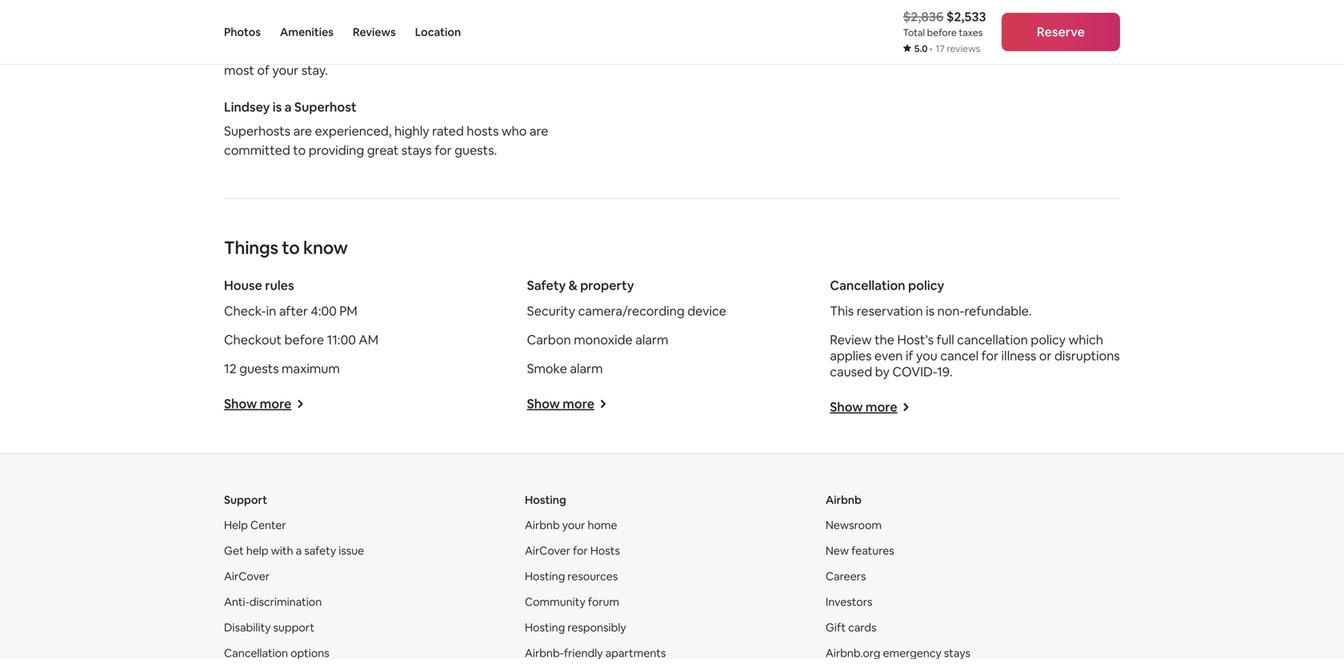 Task type: vqa. For each thing, say whether or not it's contained in the screenshot.


Task type: describe. For each thing, give the bounding box(es) containing it.
the inside "review the host's full cancellation policy which applies even if you cancel for illness or disruptions caused by covid-19."
[[874, 331, 894, 348]]

1 horizontal spatial of
[[290, 4, 302, 21]]

show more button for guests
[[224, 395, 304, 412]]

support
[[273, 620, 314, 635]]

community inside "in advance of your stay, you will receive detailed instructions and resources (house manual, community & amenity map, etc.) to ensure you can plan your trip seamlessly and make the most of your stay."
[[401, 23, 471, 40]]

features
[[851, 543, 894, 558]]

2 horizontal spatial show more
[[830, 399, 897, 415]]

hosts
[[590, 543, 620, 558]]

communicate
[[754, 18, 815, 31]]

location
[[415, 25, 461, 39]]

the inside to protect your payment, never transfer money or communicate outside of the airbnb website or app.
[[864, 18, 879, 31]]

detailed
[[455, 4, 503, 21]]

2 horizontal spatial more
[[866, 399, 897, 415]]

providing
[[309, 142, 364, 158]]

know
[[303, 236, 348, 259]]

reviews
[[947, 42, 980, 55]]

1 vertical spatial before
[[284, 331, 324, 348]]

things to know
[[224, 236, 348, 259]]

5.0
[[914, 42, 928, 55]]

security
[[527, 303, 575, 319]]

amenity
[[485, 23, 535, 40]]

camera/recording
[[578, 303, 685, 319]]

2 horizontal spatial show more button
[[830, 399, 910, 415]]

monoxide
[[574, 331, 633, 348]]

map,
[[538, 23, 566, 40]]

things
[[224, 236, 278, 259]]

stays
[[401, 142, 432, 158]]

pm
[[339, 303, 357, 319]]

19.
[[937, 363, 952, 380]]

advance
[[237, 4, 287, 21]]

0 horizontal spatial of
[[257, 62, 270, 78]]

rules
[[265, 277, 294, 293]]

1 horizontal spatial is
[[926, 303, 934, 319]]

get
[[224, 543, 244, 558]]

hosting responsibly
[[525, 620, 626, 635]]

location button
[[415, 0, 461, 64]]

host's
[[897, 331, 934, 348]]

reserve button
[[1002, 13, 1120, 51]]

disability
[[224, 620, 271, 635]]

in
[[266, 303, 276, 319]]

show for 12
[[224, 395, 257, 412]]

aircover for hosts link
[[525, 543, 620, 558]]

in
[[224, 4, 234, 21]]

get help with a safety issue link
[[224, 543, 364, 558]]

·
[[930, 42, 932, 55]]

guests
[[239, 360, 279, 377]]

lindsey
[[224, 99, 270, 115]]

carbon
[[527, 331, 571, 348]]

gift
[[826, 620, 846, 635]]

which
[[1069, 331, 1103, 348]]

for inside lindsey is a superhost superhosts are experienced, highly rated hosts who are committed to providing great stays for guests.
[[435, 142, 452, 158]]

by
[[875, 363, 890, 380]]

who
[[501, 123, 527, 139]]

$2,836 $2,533 total before taxes
[[903, 8, 986, 39]]

show more for alarm
[[527, 395, 594, 412]]

app.
[[759, 31, 778, 43]]

& inside "in advance of your stay, you will receive detailed instructions and resources (house manual, community & amenity map, etc.) to ensure you can plan your trip seamlessly and make the most of your stay."
[[473, 23, 482, 40]]

covid-
[[892, 363, 937, 380]]

carbon monoxide alarm
[[527, 331, 668, 348]]

airbnb inside to protect your payment, never transfer money or communicate outside of the airbnb website or app.
[[881, 18, 911, 31]]

experienced,
[[315, 123, 392, 139]]

am
[[359, 331, 378, 348]]

11:00
[[327, 331, 356, 348]]

stay.
[[301, 62, 328, 78]]

show more button for alarm
[[527, 395, 607, 412]]

help center link
[[224, 518, 286, 532]]

0 vertical spatial you
[[363, 4, 385, 21]]

highly
[[394, 123, 429, 139]]

caused
[[830, 363, 872, 380]]

your left trip
[[387, 43, 414, 59]]

rated
[[432, 123, 464, 139]]

transfer
[[852, 5, 887, 18]]

show more for guests
[[224, 395, 291, 412]]

superhosts
[[224, 123, 290, 139]]

total
[[903, 26, 925, 39]]

airbnb for airbnb your home
[[525, 518, 560, 532]]

guests.
[[454, 142, 497, 158]]

amenities button
[[280, 0, 334, 64]]

airbnb your home
[[525, 518, 617, 532]]

of inside to protect your payment, never transfer money or communicate outside of the airbnb website or app.
[[852, 18, 862, 31]]

forum
[[588, 595, 619, 609]]

or down protect
[[743, 18, 752, 31]]

to inside "in advance of your stay, you will receive detailed instructions and resources (house manual, community & amenity map, etc.) to ensure you can plan your trip seamlessly and make the most of your stay."
[[253, 43, 266, 59]]

hosts
[[467, 123, 499, 139]]

5.0 · 17 reviews
[[914, 42, 980, 55]]

manual,
[[354, 23, 398, 40]]

reserve
[[1037, 24, 1085, 40]]

hosting for hosting responsibly
[[525, 620, 565, 635]]

your down ensure at the top of the page
[[272, 62, 299, 78]]

discrimination
[[249, 595, 322, 609]]

to protect your payment, never transfer money or communicate outside of the airbnb website or app.
[[710, 5, 911, 43]]

safety & property
[[527, 277, 634, 293]]

disability support link
[[224, 620, 314, 635]]

receive
[[409, 4, 452, 21]]

issue
[[339, 543, 364, 558]]

your up the (house
[[305, 4, 331, 21]]

property
[[580, 277, 634, 293]]

resources inside "in advance of your stay, you will receive detailed instructions and resources (house manual, community & amenity map, etc.) to ensure you can plan your trip seamlessly and make the most of your stay."
[[249, 23, 307, 40]]

anti-discrimination link
[[224, 595, 322, 609]]

new features
[[826, 543, 894, 558]]

review the host's full cancellation policy which applies even if you cancel for illness or disruptions caused by covid-19.
[[830, 331, 1120, 380]]

airbnb your home link
[[525, 518, 617, 532]]

committed
[[224, 142, 290, 158]]



Task type: locate. For each thing, give the bounding box(es) containing it.
hosting up 'community forum'
[[525, 569, 565, 583]]

1 horizontal spatial before
[[927, 26, 957, 39]]

of down transfer
[[852, 18, 862, 31]]

a left the superhost
[[285, 99, 292, 115]]

1 vertical spatial &
[[569, 277, 577, 293]]

community down hosting resources link
[[525, 595, 585, 609]]

taxes
[[959, 26, 983, 39]]

cancellation
[[830, 277, 905, 293]]

1 vertical spatial resources
[[568, 569, 618, 583]]

1 vertical spatial to
[[293, 142, 306, 158]]

aircover for aircover link
[[224, 569, 270, 583]]

show down caused
[[830, 399, 863, 415]]

0 vertical spatial policy
[[908, 277, 944, 293]]

community forum link
[[525, 595, 619, 609]]

house
[[224, 277, 262, 293]]

12
[[224, 360, 237, 377]]

1 horizontal spatial community
[[525, 595, 585, 609]]

1 vertical spatial for
[[981, 347, 999, 364]]

disability support
[[224, 620, 314, 635]]

payment,
[[781, 5, 823, 18]]

(house
[[309, 23, 351, 40]]

1 vertical spatial community
[[525, 595, 585, 609]]

$2,533
[[946, 8, 986, 25]]

you up stay. on the left of page
[[311, 43, 333, 59]]

before up the 'maximum' at left
[[284, 331, 324, 348]]

etc.)
[[224, 43, 251, 59]]

before inside $2,836 $2,533 total before taxes
[[927, 26, 957, 39]]

center
[[250, 518, 286, 532]]

community down 'receive'
[[401, 23, 471, 40]]

responsibly
[[568, 620, 626, 635]]

for down rated in the left of the page
[[435, 142, 452, 158]]

0 horizontal spatial and
[[224, 23, 246, 40]]

of right most
[[257, 62, 270, 78]]

2 vertical spatial airbnb
[[525, 518, 560, 532]]

0 horizontal spatial before
[[284, 331, 324, 348]]

1 horizontal spatial show more
[[527, 395, 594, 412]]

disruptions
[[1054, 347, 1120, 364]]

airbnb for airbnb
[[826, 493, 862, 507]]

alarm down camera/recording
[[635, 331, 668, 348]]

cancellation policy
[[830, 277, 944, 293]]

1 horizontal spatial &
[[569, 277, 577, 293]]

show more button down 'smoke alarm'
[[527, 395, 607, 412]]

airbnb down transfer
[[881, 18, 911, 31]]

policy up this reservation is non-refundable.
[[908, 277, 944, 293]]

to right etc.)
[[253, 43, 266, 59]]

support
[[224, 493, 267, 507]]

and up etc.)
[[224, 23, 246, 40]]

2 horizontal spatial you
[[916, 347, 937, 364]]

hosting up 'airbnb your home' link
[[525, 493, 566, 507]]

cancellation
[[957, 331, 1028, 348]]

more down by
[[866, 399, 897, 415]]

0 horizontal spatial show
[[224, 395, 257, 412]]

to
[[253, 43, 266, 59], [293, 142, 306, 158], [282, 236, 300, 259]]

is inside lindsey is a superhost superhosts are experienced, highly rated hosts who are committed to providing great stays for guests.
[[273, 99, 282, 115]]

more down 12 guests maximum
[[260, 395, 291, 412]]

ensure
[[269, 43, 309, 59]]

new features link
[[826, 543, 894, 558]]

0 horizontal spatial resources
[[249, 23, 307, 40]]

0 horizontal spatial airbnb
[[525, 518, 560, 532]]

plan
[[360, 43, 385, 59]]

check-
[[224, 303, 266, 319]]

airbnb up the aircover for hosts
[[525, 518, 560, 532]]

hosting for hosting
[[525, 493, 566, 507]]

12 guests maximum
[[224, 360, 340, 377]]

0 vertical spatial airbnb
[[881, 18, 911, 31]]

you right if
[[916, 347, 937, 364]]

careers
[[826, 569, 866, 583]]

show more down guests
[[224, 395, 291, 412]]

if
[[906, 347, 913, 364]]

after
[[279, 303, 308, 319]]

smoke alarm
[[527, 360, 603, 377]]

3 hosting from the top
[[525, 620, 565, 635]]

and
[[224, 23, 246, 40], [506, 43, 528, 59]]

1 vertical spatial hosting
[[525, 569, 565, 583]]

1 vertical spatial and
[[506, 43, 528, 59]]

1 horizontal spatial are
[[530, 123, 548, 139]]

community forum
[[525, 595, 619, 609]]

& right safety
[[569, 277, 577, 293]]

this reservation is non-refundable.
[[830, 303, 1032, 319]]

illness
[[1001, 347, 1036, 364]]

1 horizontal spatial more
[[563, 395, 594, 412]]

even
[[874, 347, 903, 364]]

1 hosting from the top
[[525, 493, 566, 507]]

0 horizontal spatial are
[[293, 123, 312, 139]]

trip
[[416, 43, 437, 59]]

1 horizontal spatial show
[[527, 395, 560, 412]]

1 vertical spatial a
[[296, 543, 302, 558]]

2 horizontal spatial for
[[981, 347, 999, 364]]

community
[[401, 23, 471, 40], [525, 595, 585, 609]]

the down "reservation"
[[874, 331, 894, 348]]

to left know
[[282, 236, 300, 259]]

0 vertical spatial community
[[401, 23, 471, 40]]

1 vertical spatial the
[[566, 43, 586, 59]]

2 vertical spatial the
[[874, 331, 894, 348]]

hosting
[[525, 493, 566, 507], [525, 569, 565, 583], [525, 620, 565, 635]]

or left app.
[[747, 31, 757, 43]]

or for review
[[1039, 347, 1052, 364]]

gift cards
[[826, 620, 876, 635]]

aircover up anti-
[[224, 569, 270, 583]]

0 vertical spatial hosting
[[525, 493, 566, 507]]

resources up ensure at the top of the page
[[249, 23, 307, 40]]

0 vertical spatial is
[[273, 99, 282, 115]]

aircover down airbnb your home
[[525, 543, 570, 558]]

website
[[710, 31, 745, 43]]

resources up forum
[[568, 569, 618, 583]]

1 vertical spatial airbnb
[[826, 493, 862, 507]]

1 horizontal spatial alarm
[[635, 331, 668, 348]]

outside
[[817, 18, 850, 31]]

the right "make"
[[566, 43, 586, 59]]

more down 'smoke alarm'
[[563, 395, 594, 412]]

0 horizontal spatial is
[[273, 99, 282, 115]]

you up manual,
[[363, 4, 385, 21]]

show more
[[224, 395, 291, 412], [527, 395, 594, 412], [830, 399, 897, 415]]

is right lindsey
[[273, 99, 282, 115]]

checkout
[[224, 331, 282, 348]]

or right illness
[[1039, 347, 1052, 364]]

is left non-
[[926, 303, 934, 319]]

resources
[[249, 23, 307, 40], [568, 569, 618, 583]]

or for to
[[747, 31, 757, 43]]

hosting down the community forum link
[[525, 620, 565, 635]]

refundable.
[[964, 303, 1032, 319]]

you inside "review the host's full cancellation policy which applies even if you cancel for illness or disruptions caused by covid-19."
[[916, 347, 937, 364]]

0 vertical spatial alarm
[[635, 331, 668, 348]]

in advance of your stay, you will receive detailed instructions and resources (house manual, community & amenity map, etc.) to ensure you can plan your trip seamlessly and make the most of your stay.
[[224, 4, 586, 78]]

1 horizontal spatial show more button
[[527, 395, 607, 412]]

for
[[435, 142, 452, 158], [981, 347, 999, 364], [573, 543, 588, 558]]

1 are from the left
[[293, 123, 312, 139]]

0 horizontal spatial show more button
[[224, 395, 304, 412]]

1 horizontal spatial resources
[[568, 569, 618, 583]]

0 horizontal spatial policy
[[908, 277, 944, 293]]

1 horizontal spatial and
[[506, 43, 528, 59]]

non-
[[937, 303, 964, 319]]

or inside "review the host's full cancellation policy which applies even if you cancel for illness or disruptions caused by covid-19."
[[1039, 347, 1052, 364]]

0 horizontal spatial show more
[[224, 395, 291, 412]]

reviews button
[[353, 0, 396, 64]]

anti-discrimination
[[224, 595, 322, 609]]

0 horizontal spatial community
[[401, 23, 471, 40]]

2 horizontal spatial of
[[852, 18, 862, 31]]

protect
[[723, 5, 757, 18]]

maximum
[[282, 360, 340, 377]]

show for smoke
[[527, 395, 560, 412]]

show down 12
[[224, 395, 257, 412]]

policy inside "review the host's full cancellation policy which applies even if you cancel for illness or disruptions caused by covid-19."
[[1031, 331, 1066, 348]]

1 horizontal spatial airbnb
[[826, 493, 862, 507]]

photos button
[[224, 0, 261, 64]]

hosting resources link
[[525, 569, 618, 583]]

1 vertical spatial you
[[311, 43, 333, 59]]

hosting for hosting resources
[[525, 569, 565, 583]]

alarm down carbon monoxide alarm
[[570, 360, 603, 377]]

never
[[825, 5, 850, 18]]

show more button down guests
[[224, 395, 304, 412]]

1 horizontal spatial aircover
[[525, 543, 570, 558]]

2 horizontal spatial show
[[830, 399, 863, 415]]

airbnb up newsroom link
[[826, 493, 862, 507]]

2 horizontal spatial airbnb
[[881, 18, 911, 31]]

for inside "review the host's full cancellation policy which applies even if you cancel for illness or disruptions caused by covid-19."
[[981, 347, 999, 364]]

0 vertical spatial aircover
[[525, 543, 570, 558]]

1 horizontal spatial you
[[363, 4, 385, 21]]

your up the aircover for hosts
[[562, 518, 585, 532]]

more for guests
[[260, 395, 291, 412]]

house rules
[[224, 277, 294, 293]]

safety
[[527, 277, 566, 293]]

show more button down by
[[830, 399, 910, 415]]

your up communicate
[[759, 5, 779, 18]]

you
[[363, 4, 385, 21], [311, 43, 333, 59], [916, 347, 937, 364]]

the inside "in advance of your stay, you will receive detailed instructions and resources (house manual, community & amenity map, etc.) to ensure you can plan your trip seamlessly and make the most of your stay."
[[566, 43, 586, 59]]

1 horizontal spatial a
[[296, 543, 302, 558]]

gift cards link
[[826, 620, 876, 635]]

careers link
[[826, 569, 866, 583]]

0 horizontal spatial you
[[311, 43, 333, 59]]

0 vertical spatial before
[[927, 26, 957, 39]]

& down detailed
[[473, 23, 482, 40]]

seamlessly
[[440, 43, 503, 59]]

and down amenity
[[506, 43, 528, 59]]

0 vertical spatial and
[[224, 23, 246, 40]]

cancel
[[940, 347, 979, 364]]

0 vertical spatial to
[[253, 43, 266, 59]]

checkout before 11:00 am
[[224, 331, 378, 348]]

2 hosting from the top
[[525, 569, 565, 583]]

1 horizontal spatial policy
[[1031, 331, 1066, 348]]

0 horizontal spatial &
[[473, 23, 482, 40]]

security camera/recording device
[[527, 303, 726, 319]]

make
[[531, 43, 563, 59]]

show more down caused
[[830, 399, 897, 415]]

of up amenities
[[290, 4, 302, 21]]

0 horizontal spatial aircover
[[224, 569, 270, 583]]

0 horizontal spatial more
[[260, 395, 291, 412]]

0 horizontal spatial for
[[435, 142, 452, 158]]

reviews
[[353, 25, 396, 39]]

aircover for aircover for hosts
[[525, 543, 570, 558]]

1 horizontal spatial for
[[573, 543, 588, 558]]

for left illness
[[981, 347, 999, 364]]

a inside lindsey is a superhost superhosts are experienced, highly rated hosts who are committed to providing great stays for guests.
[[285, 99, 292, 115]]

show down smoke
[[527, 395, 560, 412]]

2 vertical spatial you
[[916, 347, 937, 364]]

0 vertical spatial resources
[[249, 23, 307, 40]]

more for alarm
[[563, 395, 594, 412]]

are down the superhost
[[293, 123, 312, 139]]

0 vertical spatial &
[[473, 23, 482, 40]]

2 vertical spatial hosting
[[525, 620, 565, 635]]

are right who
[[530, 123, 548, 139]]

lindsey is a superhost superhosts are experienced, highly rated hosts who are committed to providing great stays for guests.
[[224, 99, 548, 158]]

policy left the which
[[1031, 331, 1066, 348]]

reservation
[[857, 303, 923, 319]]

the down transfer
[[864, 18, 879, 31]]

help
[[224, 518, 248, 532]]

2 vertical spatial for
[[573, 543, 588, 558]]

check-in after 4:00 pm
[[224, 303, 357, 319]]

for left hosts
[[573, 543, 588, 558]]

1 vertical spatial alarm
[[570, 360, 603, 377]]

1 vertical spatial is
[[926, 303, 934, 319]]

will
[[388, 4, 406, 21]]

your inside to protect your payment, never transfer money or communicate outside of the airbnb website or app.
[[759, 5, 779, 18]]

investors
[[826, 595, 872, 609]]

0 vertical spatial for
[[435, 142, 452, 158]]

before up 17
[[927, 26, 957, 39]]

airbnb
[[881, 18, 911, 31], [826, 493, 862, 507], [525, 518, 560, 532]]

1 vertical spatial policy
[[1031, 331, 1066, 348]]

0 vertical spatial a
[[285, 99, 292, 115]]

2 vertical spatial to
[[282, 236, 300, 259]]

show more down 'smoke alarm'
[[527, 395, 594, 412]]

to left providing
[[293, 142, 306, 158]]

newsroom
[[826, 518, 882, 532]]

0 vertical spatial the
[[864, 18, 879, 31]]

get help with a safety issue
[[224, 543, 364, 558]]

show more button
[[224, 395, 304, 412], [527, 395, 607, 412], [830, 399, 910, 415]]

2 are from the left
[[530, 123, 548, 139]]

0 horizontal spatial a
[[285, 99, 292, 115]]

to inside lindsey is a superhost superhosts are experienced, highly rated hosts who are committed to providing great stays for guests.
[[293, 142, 306, 158]]

a right with
[[296, 543, 302, 558]]

0 horizontal spatial alarm
[[570, 360, 603, 377]]

1 vertical spatial aircover
[[224, 569, 270, 583]]



